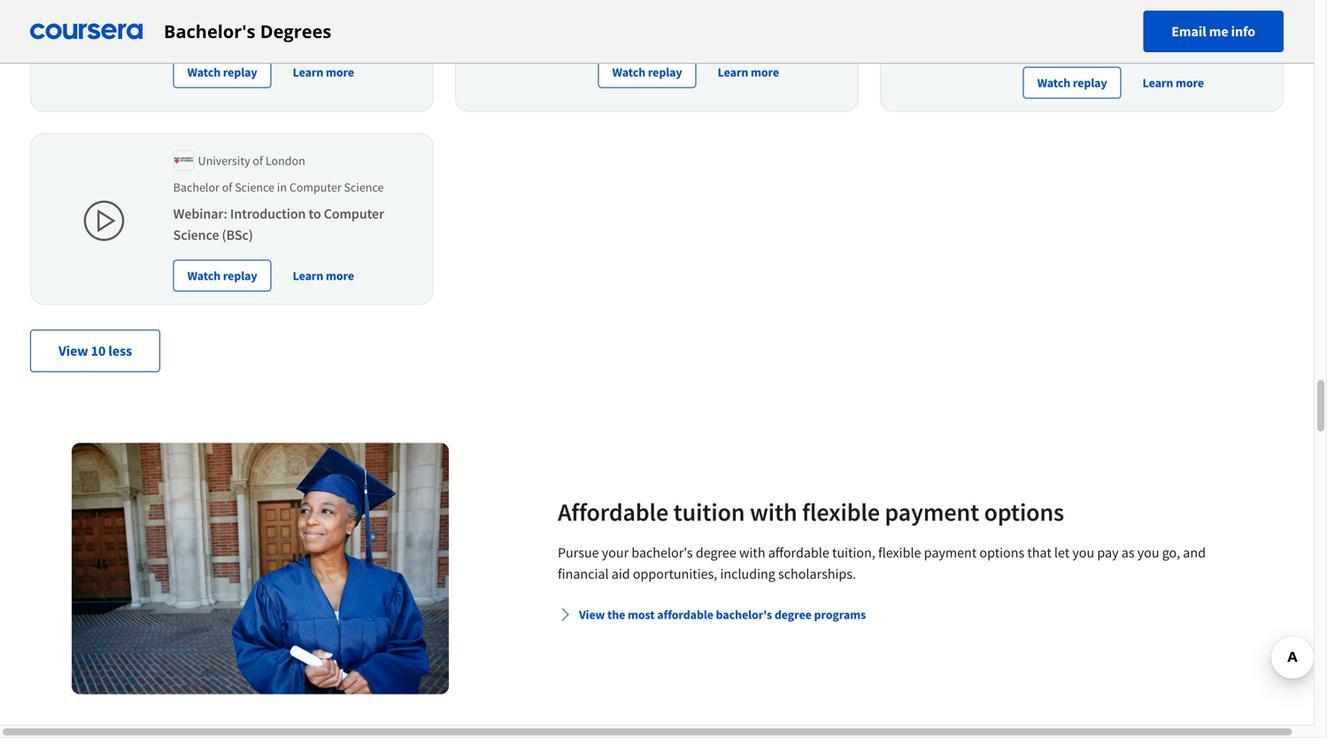 Task type: vqa. For each thing, say whether or not it's contained in the screenshot.
Earn career credentials from industry leaders that demonstrate your expertise.
no



Task type: describe. For each thing, give the bounding box(es) containing it.
and inside bsc computer science webinar and live q&a
[[1213, 12, 1236, 30]]

programs
[[814, 607, 866, 623]]

degrees
[[260, 19, 332, 43]]

webinar: introduction to computer science (bsc) link
[[173, 205, 384, 244]]

0 vertical spatial payment
[[885, 497, 980, 528]]

view for view the most affordable bachelor's degree programs
[[579, 607, 605, 623]]

admission
[[227, 23, 289, 40]]

most
[[628, 607, 655, 623]]

view 10 less
[[58, 342, 132, 360]]

watch a replay of webinar: introduction to computer science (bsc) image
[[83, 200, 125, 242]]

(bsc)
[[222, 226, 253, 244]]

email me info button
[[1143, 11, 1284, 52]]

0 vertical spatial with
[[750, 497, 797, 528]]

live
[[1239, 12, 1263, 30]]

computer inside webinar: introduction to computer science (bsc)
[[324, 205, 384, 223]]

bachelor
[[173, 179, 220, 195]]

science down university of london
[[235, 179, 275, 195]]

bachelor of science in computer science
[[173, 179, 384, 195]]

aid
[[612, 565, 630, 583]]

uol bsc admission webinar
[[173, 23, 342, 40]]

and inside pursue your bachelor's degree with affordable tuition, flexible payment options that let you pay as you go, and financial aid opportunities, including scholarships.
[[1183, 544, 1206, 562]]

affordable inside 'dropdown button'
[[657, 607, 714, 623]]

affordable tuition image
[[72, 443, 449, 695]]

in
[[277, 179, 287, 195]]

webinar for science
[[1160, 12, 1210, 30]]

2 you from the left
[[1138, 544, 1160, 562]]

webinar for admission
[[292, 23, 342, 40]]

view the most affordable bachelor's degree programs
[[579, 607, 866, 623]]

bachelor's
[[164, 19, 256, 43]]

as
[[1122, 544, 1135, 562]]

coursera image
[[30, 17, 143, 46]]

opportunities,
[[633, 565, 718, 583]]

me
[[1209, 23, 1229, 40]]

1 vertical spatial computer
[[289, 179, 342, 195]]

webinar: introduction to computer science (bsc)
[[173, 205, 384, 244]]

science right in
[[344, 179, 384, 195]]

computer inside bsc computer science webinar and live q&a
[[1048, 12, 1109, 30]]

that
[[1028, 544, 1052, 562]]

including
[[720, 565, 776, 583]]

payment inside pursue your bachelor's degree with affordable tuition, flexible payment options that let you pay as you go, and financial aid opportunities, including scholarships.
[[924, 544, 977, 562]]

degree inside 'dropdown button'
[[775, 607, 812, 623]]

0 vertical spatial options
[[984, 497, 1064, 528]]

bachelor's degrees
[[164, 19, 332, 43]]

1 you from the left
[[1073, 544, 1095, 562]]

uol
[[173, 23, 197, 40]]

of for university
[[253, 153, 263, 169]]

tuition,
[[832, 544, 876, 562]]

financial
[[558, 565, 609, 583]]

london
[[266, 153, 305, 169]]

science inside webinar: introduction to computer science (bsc)
[[173, 226, 219, 244]]

q&a
[[1023, 33, 1050, 51]]

science inside bsc computer science webinar and live q&a
[[1112, 12, 1157, 30]]

affordable tuition with flexible payment options
[[558, 497, 1064, 528]]

watch a replay of uol bsc admission webinar image
[[83, 7, 125, 49]]



Task type: locate. For each thing, give the bounding box(es) containing it.
1 horizontal spatial and
[[1213, 12, 1236, 30]]

degree inside pursue your bachelor's degree with affordable tuition, flexible payment options that let you pay as you go, and financial aid opportunities, including scholarships.
[[696, 544, 737, 562]]

email
[[1172, 23, 1207, 40]]

computer up to
[[289, 179, 342, 195]]

1 vertical spatial with
[[739, 544, 766, 562]]

email me info
[[1172, 23, 1256, 40]]

payment
[[885, 497, 980, 528], [924, 544, 977, 562]]

view left the
[[579, 607, 605, 623]]

bsc computer science webinar and live q&a link
[[1023, 12, 1263, 51]]

0 vertical spatial of
[[253, 153, 263, 169]]

1 vertical spatial affordable
[[657, 607, 714, 623]]

learn more
[[293, 64, 354, 80], [718, 64, 779, 80], [1143, 75, 1204, 91], [293, 268, 354, 284]]

university of london
[[198, 153, 305, 169]]

1 horizontal spatial webinar
[[1160, 12, 1210, 30]]

science down webinar:
[[173, 226, 219, 244]]

0 horizontal spatial of
[[222, 179, 232, 195]]

1 vertical spatial bachelor's
[[716, 607, 772, 623]]

view for view 10 less
[[58, 342, 88, 360]]

of
[[253, 153, 263, 169], [222, 179, 232, 195]]

0 horizontal spatial degree
[[696, 544, 737, 562]]

tuition
[[674, 497, 745, 528]]

flexible right tuition,
[[878, 544, 921, 562]]

webinar inside bsc computer science webinar and live q&a
[[1160, 12, 1210, 30]]

watch replay
[[187, 64, 257, 80], [613, 64, 682, 80], [1038, 75, 1108, 91], [187, 268, 257, 284]]

and right go,
[[1183, 544, 1206, 562]]

options up the that
[[984, 497, 1064, 528]]

options left the that
[[980, 544, 1025, 562]]

affordable up scholarships.
[[768, 544, 830, 562]]

1 vertical spatial options
[[980, 544, 1025, 562]]

with
[[750, 497, 797, 528], [739, 544, 766, 562]]

bsc
[[200, 23, 224, 40]]

watch
[[187, 64, 221, 80], [613, 64, 646, 80], [1038, 75, 1071, 91], [187, 268, 221, 284]]

pursue
[[558, 544, 599, 562]]

with up including on the right bottom of page
[[739, 544, 766, 562]]

options inside pursue your bachelor's degree with affordable tuition, flexible payment options that let you pay as you go, and financial aid opportunities, including scholarships.
[[980, 544, 1025, 562]]

affordable
[[768, 544, 830, 562], [657, 607, 714, 623]]

0 horizontal spatial you
[[1073, 544, 1095, 562]]

bachelor's inside view the most affordable bachelor's degree programs 'dropdown button'
[[716, 607, 772, 623]]

science left email
[[1112, 12, 1157, 30]]

flexible
[[802, 497, 880, 528], [878, 544, 921, 562]]

bsc computer science webinar and live q&a
[[1023, 12, 1263, 51]]

view inside 'dropdown button'
[[579, 607, 605, 623]]

degree up including on the right bottom of page
[[696, 544, 737, 562]]

more
[[326, 64, 354, 80], [751, 64, 779, 80], [1176, 75, 1204, 91], [326, 268, 354, 284]]

you right let
[[1073, 544, 1095, 562]]

flexible inside pursue your bachelor's degree with affordable tuition, flexible payment options that let you pay as you go, and financial aid opportunities, including scholarships.
[[878, 544, 921, 562]]

options
[[984, 497, 1064, 528], [980, 544, 1025, 562]]

view inside button
[[58, 342, 88, 360]]

learn
[[293, 64, 323, 80], [718, 64, 749, 80], [1143, 75, 1174, 91], [293, 268, 323, 284]]

0 vertical spatial computer
[[1048, 12, 1109, 30]]

1 vertical spatial of
[[222, 179, 232, 195]]

learn more link
[[286, 56, 361, 88], [711, 56, 786, 88], [1136, 67, 1211, 99], [286, 260, 361, 292]]

affordable
[[558, 497, 669, 528]]

2 vertical spatial computer
[[324, 205, 384, 223]]

0 vertical spatial bachelor's
[[632, 544, 693, 562]]

0 vertical spatial flexible
[[802, 497, 880, 528]]

computer
[[1048, 12, 1109, 30], [289, 179, 342, 195], [324, 205, 384, 223]]

computer right bsc
[[1048, 12, 1109, 30]]

science
[[1112, 12, 1157, 30], [235, 179, 275, 195], [344, 179, 384, 195], [173, 226, 219, 244]]

the
[[607, 607, 625, 623]]

0 vertical spatial view
[[58, 342, 88, 360]]

0 horizontal spatial bachelor's
[[632, 544, 693, 562]]

10
[[91, 342, 106, 360]]

1 vertical spatial view
[[579, 607, 605, 623]]

partner logo for university of london image
[[173, 150, 195, 171]]

with inside pursue your bachelor's degree with affordable tuition, flexible payment options that let you pay as you go, and financial aid opportunities, including scholarships.
[[739, 544, 766, 562]]

replay
[[223, 64, 257, 80], [648, 64, 682, 80], [1073, 75, 1108, 91], [223, 268, 257, 284]]

1 horizontal spatial of
[[253, 153, 263, 169]]

go,
[[1162, 544, 1180, 562]]

introduction
[[230, 205, 306, 223]]

and left live
[[1213, 12, 1236, 30]]

0 horizontal spatial webinar
[[292, 23, 342, 40]]

of for bachelor
[[222, 179, 232, 195]]

you
[[1073, 544, 1095, 562], [1138, 544, 1160, 562]]

info
[[1231, 23, 1256, 40]]

0 vertical spatial affordable
[[768, 544, 830, 562]]

scholarships.
[[778, 565, 856, 583]]

1 horizontal spatial degree
[[775, 607, 812, 623]]

1 vertical spatial payment
[[924, 544, 977, 562]]

1 vertical spatial and
[[1183, 544, 1206, 562]]

with right tuition
[[750, 497, 797, 528]]

0 vertical spatial degree
[[696, 544, 737, 562]]

1 horizontal spatial view
[[579, 607, 605, 623]]

view
[[58, 342, 88, 360], [579, 607, 605, 623]]

view 10 less button
[[30, 330, 160, 372]]

uol bsc admission webinar link
[[173, 23, 342, 40]]

computer right to
[[324, 205, 384, 223]]

pay
[[1098, 544, 1119, 562]]

let
[[1055, 544, 1070, 562]]

less
[[108, 342, 132, 360]]

pursue your bachelor's degree with affordable tuition, flexible payment options that let you pay as you go, and financial aid opportunities, including scholarships.
[[558, 544, 1206, 583]]

bachelor's
[[632, 544, 693, 562], [716, 607, 772, 623]]

watch replay button
[[173, 56, 272, 88], [598, 56, 697, 88], [1023, 67, 1122, 99], [173, 260, 272, 292]]

0 horizontal spatial affordable
[[657, 607, 714, 623]]

you right as
[[1138, 544, 1160, 562]]

1 vertical spatial degree
[[775, 607, 812, 623]]

to
[[309, 205, 321, 223]]

webinar
[[1160, 12, 1210, 30], [292, 23, 342, 40]]

0 horizontal spatial and
[[1183, 544, 1206, 562]]

bachelor's up opportunities,
[[632, 544, 693, 562]]

degree left programs
[[775, 607, 812, 623]]

view left 10
[[58, 342, 88, 360]]

affordable inside pursue your bachelor's degree with affordable tuition, flexible payment options that let you pay as you go, and financial aid opportunities, including scholarships.
[[768, 544, 830, 562]]

0 horizontal spatial view
[[58, 342, 88, 360]]

of left london
[[253, 153, 263, 169]]

1 vertical spatial flexible
[[878, 544, 921, 562]]

bsc
[[1023, 12, 1046, 30]]

your
[[602, 544, 629, 562]]

university
[[198, 153, 250, 169]]

webinar:
[[173, 205, 227, 223]]

affordable down opportunities,
[[657, 607, 714, 623]]

of down university
[[222, 179, 232, 195]]

1 horizontal spatial affordable
[[768, 544, 830, 562]]

view the most affordable bachelor's degree programs button
[[551, 599, 873, 631]]

degree
[[696, 544, 737, 562], [775, 607, 812, 623]]

1 horizontal spatial you
[[1138, 544, 1160, 562]]

1 horizontal spatial bachelor's
[[716, 607, 772, 623]]

and
[[1213, 12, 1236, 30], [1183, 544, 1206, 562]]

0 vertical spatial and
[[1213, 12, 1236, 30]]

bachelor's inside pursue your bachelor's degree with affordable tuition, flexible payment options that let you pay as you go, and financial aid opportunities, including scholarships.
[[632, 544, 693, 562]]

flexible up tuition,
[[802, 497, 880, 528]]

bachelor's down including on the right bottom of page
[[716, 607, 772, 623]]



